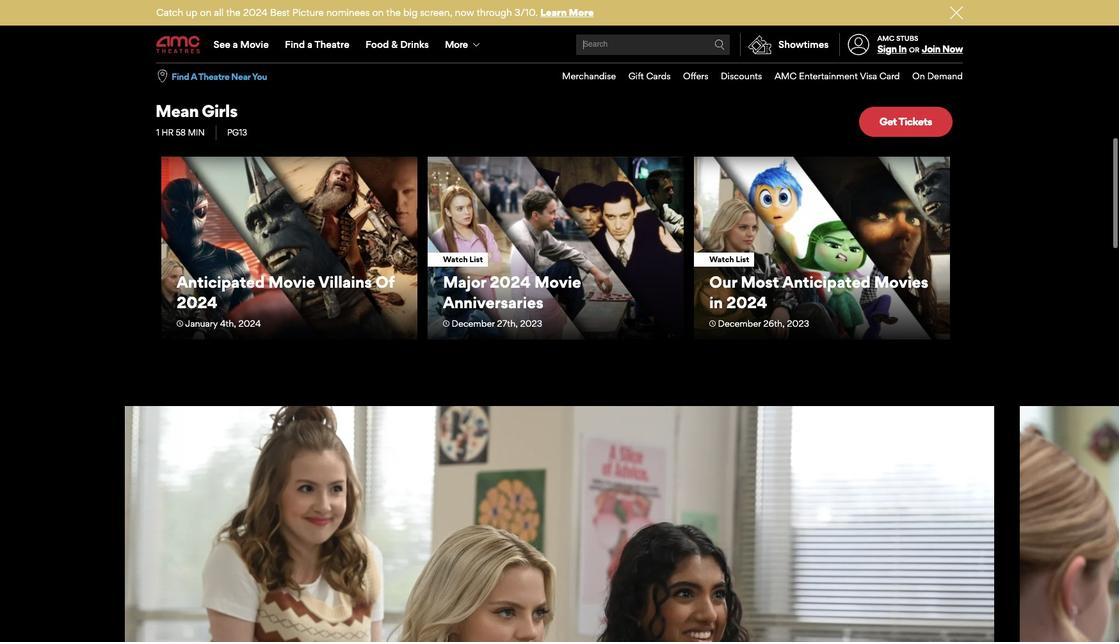 Task type: vqa. For each thing, say whether or not it's contained in the screenshot.
In at the top
yes



Task type: locate. For each thing, give the bounding box(es) containing it.
theatre inside 'link'
[[315, 38, 350, 51]]

amc inside amc stubs sign in or join now
[[878, 34, 895, 43]]

movie inside anticipated movie villains of 2024
[[268, 273, 315, 292]]

4th,
[[220, 319, 236, 329]]

our
[[710, 273, 737, 292]]

2023 for anticipated
[[787, 319, 809, 329]]

mean girls up min
[[155, 101, 237, 121]]

a right | at the top of the page
[[364, 10, 372, 24]]

the up min
[[193, 100, 218, 121]]

2 watch list from the left
[[710, 255, 749, 265]]

theatre left near
[[198, 71, 229, 82]]

food
[[366, 38, 389, 51]]

2024 up january
[[177, 294, 218, 313]]

1 horizontal spatial watch list
[[710, 255, 749, 265]]

watch list up "major"
[[443, 255, 483, 265]]

food & drinks link
[[358, 27, 437, 63]]

ago down food
[[363, 53, 379, 64]]

1 vertical spatial more
[[445, 38, 468, 51]]

find for find a theatre near you
[[172, 71, 189, 82]]

1 a from the left
[[233, 38, 238, 51]]

1 horizontal spatial watch
[[710, 255, 734, 265]]

anticipated
[[177, 273, 265, 292], [783, 273, 871, 292]]

on right | at the top of the page
[[372, 6, 384, 19]]

2 vertical spatial find
[[155, 100, 189, 121]]

mean girls
[[172, 10, 224, 24], [155, 101, 237, 121]]

0 horizontal spatial amc
[[775, 71, 797, 81]]

ago
[[239, 28, 254, 39], [363, 53, 379, 64]]

menu containing merchandise
[[550, 63, 963, 90]]

12
[[331, 53, 340, 64]]

picture
[[292, 6, 324, 19]]

in
[[710, 294, 723, 313]]

0 horizontal spatial a
[[233, 38, 238, 51]]

ago for mean girls | a new generation of mean girls
[[363, 53, 379, 64]]

theatre inside button
[[198, 71, 229, 82]]

a
[[233, 38, 238, 51], [307, 38, 313, 51]]

months
[[206, 28, 236, 39]]

girls up months
[[202, 10, 224, 24]]

watch list
[[443, 255, 483, 265], [710, 255, 749, 265]]

amc
[[878, 34, 895, 43], [775, 71, 797, 81], [895, 105, 926, 120]]

0 horizontal spatial watch
[[443, 255, 468, 265]]

menu
[[156, 27, 963, 63], [550, 63, 963, 90]]

2 horizontal spatial the
[[386, 6, 401, 19]]

search the AMC website text field
[[581, 40, 715, 50]]

mean girls for 2:06
[[172, 10, 224, 24]]

see a movie link
[[206, 27, 277, 63]]

0 horizontal spatial anticipated
[[177, 273, 265, 292]]

1 december from the left
[[452, 319, 495, 329]]

1 horizontal spatial ago
[[363, 53, 379, 64]]

amc logo image
[[156, 36, 201, 54], [156, 36, 201, 54]]

0 vertical spatial mean girls
[[172, 10, 224, 24]]

nominees
[[326, 6, 370, 19]]

2 december from the left
[[718, 319, 761, 329]]

2024 up anniversaries
[[490, 273, 531, 292]]

3 months ago
[[198, 28, 254, 39]]

on demand link
[[900, 63, 963, 90]]

this
[[368, 100, 400, 121]]

a inside 'link'
[[307, 38, 313, 51]]

sign in button
[[878, 43, 907, 55]]

a
[[364, 10, 372, 24], [191, 71, 197, 82]]

1 2023 from the left
[[520, 319, 542, 329]]

our most anticipated movies in 2024
[[710, 273, 929, 313]]

entertainment
[[799, 71, 858, 81]]

1 vertical spatial amc
[[775, 71, 797, 81]]

2 watch from the left
[[710, 255, 734, 265]]

january
[[185, 319, 218, 329]]

visa
[[860, 71, 877, 81]]

a for theatre
[[307, 38, 313, 51]]

menu down learn
[[156, 27, 963, 63]]

1 vertical spatial a
[[191, 71, 197, 82]]

2024 down most
[[727, 294, 768, 313]]

0 horizontal spatial 2023
[[520, 319, 542, 329]]

0 horizontal spatial watch list
[[443, 255, 483, 265]]

movie inside the major 2024 movie anniversaries
[[535, 273, 581, 292]]

december 26th, 2023
[[718, 319, 809, 329]]

about
[[318, 100, 366, 121]]

more
[[569, 6, 594, 19], [445, 38, 468, 51]]

2 list from the left
[[736, 255, 749, 265]]

1 on from the left
[[200, 6, 212, 19]]

merchandise link
[[550, 63, 616, 90]]

gift cards
[[629, 71, 671, 81]]

watch up our
[[710, 255, 734, 265]]

0 horizontal spatial on
[[200, 6, 212, 19]]

you
[[252, 71, 267, 82]]

find up the 2:00
[[285, 38, 305, 51]]

get
[[880, 115, 897, 128]]

pg13
[[227, 127, 247, 138]]

1 anticipated from the left
[[177, 273, 265, 292]]

through
[[477, 6, 512, 19]]

1 list from the left
[[470, 255, 483, 265]]

december for major 2024 movie anniversaries
[[452, 319, 495, 329]]

find up hr
[[155, 100, 189, 121]]

1 horizontal spatial amc
[[878, 34, 895, 43]]

3
[[198, 28, 203, 39]]

girls up the 2:00
[[304, 36, 326, 49]]

movie
[[240, 38, 269, 51], [268, 273, 315, 292], [535, 273, 581, 292]]

menu down the showtimes image
[[550, 63, 963, 90]]

0 horizontal spatial theatre
[[198, 71, 229, 82]]

offers
[[683, 71, 709, 81]]

2023
[[520, 319, 542, 329], [787, 319, 809, 329]]

mean up 1 hr 58 min
[[155, 101, 199, 121]]

find inside find a theatre near you button
[[172, 71, 189, 82]]

theatre down generation
[[315, 38, 350, 51]]

drinks
[[400, 38, 429, 51]]

1 vertical spatial mean girls
[[155, 101, 237, 121]]

0 vertical spatial ago
[[239, 28, 254, 39]]

more down now
[[445, 38, 468, 51]]

watch for our most anticipated movies in 2024
[[710, 255, 734, 265]]

amc entertainment visa card
[[775, 71, 900, 81]]

0 vertical spatial menu
[[156, 27, 963, 63]]

0 horizontal spatial the
[[193, 100, 218, 121]]

get tickets link
[[859, 107, 953, 137]]

1 horizontal spatial more
[[569, 6, 594, 19]]

mean up find a theatre
[[304, 10, 332, 24]]

a up the 2:00
[[307, 38, 313, 51]]

1 horizontal spatial a
[[364, 10, 372, 24]]

cards
[[646, 71, 671, 81]]

gift cards link
[[616, 63, 671, 90]]

amc stubs sign in or join now
[[878, 34, 963, 55]]

0 vertical spatial amc
[[878, 34, 895, 43]]

girls left | at the top of the page
[[335, 10, 357, 24]]

december 27th, 2023
[[452, 319, 542, 329]]

2 vertical spatial amc
[[895, 105, 926, 120]]

mean girls up the 3
[[172, 10, 224, 24]]

girls
[[202, 10, 224, 24], [335, 10, 357, 24], [304, 36, 326, 49], [202, 101, 237, 121]]

1 vertical spatial ago
[[363, 53, 379, 64]]

1 horizontal spatial a
[[307, 38, 313, 51]]

amc scene link
[[895, 105, 963, 120]]

1 watch list from the left
[[443, 255, 483, 265]]

2 horizontal spatial amc
[[895, 105, 926, 120]]

find
[[285, 38, 305, 51], [172, 71, 189, 82], [155, 100, 189, 121]]

2024
[[243, 6, 268, 19], [490, 273, 531, 292], [177, 294, 218, 313], [727, 294, 768, 313], [239, 319, 261, 329]]

amc for amc entertainment visa card
[[775, 71, 797, 81]]

1 vertical spatial theatre
[[198, 71, 229, 82]]

close this dialog image
[[1097, 618, 1110, 631]]

0 horizontal spatial a
[[191, 71, 197, 82]]

find inside 'find a theatre' 'link'
[[285, 38, 305, 51]]

1 horizontal spatial anticipated
[[783, 273, 871, 292]]

2024 right the 4th,
[[239, 319, 261, 329]]

up
[[186, 6, 198, 19]]

movie for major 2024 movie anniversaries
[[535, 273, 581, 292]]

girls up pg13
[[202, 101, 237, 121]]

find a theatre near you
[[172, 71, 267, 82]]

find a theatre
[[285, 38, 350, 51]]

the left "big"
[[386, 6, 401, 19]]

0 horizontal spatial ago
[[239, 28, 254, 39]]

december down the in
[[718, 319, 761, 329]]

1 horizontal spatial list
[[736, 255, 749, 265]]

on left the all
[[200, 6, 212, 19]]

theatre for a
[[315, 38, 350, 51]]

of
[[361, 23, 371, 37]]

the right the all
[[226, 6, 241, 19]]

join now button
[[922, 43, 963, 55]]

2023 right 26th,
[[787, 319, 809, 329]]

0 vertical spatial theatre
[[315, 38, 350, 51]]

12 days ago
[[331, 53, 379, 64]]

0 horizontal spatial december
[[452, 319, 495, 329]]

2:06
[[172, 28, 191, 39]]

a inside button
[[191, 71, 197, 82]]

villains
[[318, 273, 372, 292]]

find down 2:06
[[172, 71, 189, 82]]

theatre for a
[[198, 71, 229, 82]]

2023 for movie
[[520, 319, 542, 329]]

0 vertical spatial more
[[569, 6, 594, 19]]

watch list up our
[[710, 255, 749, 265]]

a down 2:06
[[191, 71, 197, 82]]

1 horizontal spatial on
[[372, 6, 384, 19]]

the
[[226, 6, 241, 19], [386, 6, 401, 19], [193, 100, 218, 121]]

movie inside menu
[[240, 38, 269, 51]]

mean up &
[[374, 23, 402, 37]]

1 watch from the left
[[443, 255, 468, 265]]

ago right months
[[239, 28, 254, 39]]

watch up "major"
[[443, 255, 468, 265]]

on
[[200, 6, 212, 19], [372, 6, 384, 19]]

december down anniversaries
[[452, 319, 495, 329]]

more right learn
[[569, 6, 594, 19]]

mean girls for 1 hr 58 min
[[155, 101, 237, 121]]

theatre
[[315, 38, 350, 51], [198, 71, 229, 82]]

2 a from the left
[[307, 38, 313, 51]]

2 anticipated from the left
[[783, 273, 871, 292]]

amc for amc stubs sign in or join now
[[878, 34, 895, 43]]

watch list for our
[[710, 255, 749, 265]]

2024 left best
[[243, 6, 268, 19]]

major 2024 movie anniversaries
[[443, 273, 581, 313]]

2 2023 from the left
[[787, 319, 809, 329]]

mean up 2:06
[[172, 10, 200, 24]]

1 horizontal spatial 2023
[[787, 319, 809, 329]]

0 vertical spatial a
[[364, 10, 372, 24]]

1 horizontal spatial december
[[718, 319, 761, 329]]

1 horizontal spatial theatre
[[315, 38, 350, 51]]

a right see
[[233, 38, 238, 51]]

menu containing more
[[156, 27, 963, 63]]

27th,
[[497, 319, 518, 329]]

demand
[[928, 71, 963, 81]]

1 vertical spatial menu
[[550, 63, 963, 90]]

a for movie
[[233, 38, 238, 51]]

find for find the latest blogs about this film
[[155, 100, 189, 121]]

0 horizontal spatial list
[[470, 255, 483, 265]]

2023 right 27th,
[[520, 319, 542, 329]]

0 horizontal spatial more
[[445, 38, 468, 51]]

0 vertical spatial find
[[285, 38, 305, 51]]

list up "major"
[[470, 255, 483, 265]]

major
[[443, 273, 486, 292]]

1 vertical spatial find
[[172, 71, 189, 82]]

list up most
[[736, 255, 749, 265]]

1
[[156, 127, 160, 138]]

2024 inside 'our most anticipated movies in 2024'
[[727, 294, 768, 313]]

ago for mean girls
[[239, 28, 254, 39]]



Task type: describe. For each thing, give the bounding box(es) containing it.
card
[[880, 71, 900, 81]]

stubs
[[896, 34, 919, 43]]

mean for 3 months ago
[[172, 10, 200, 24]]

best
[[270, 6, 290, 19]]

submit search icon image
[[715, 40, 725, 50]]

mean girls | a new generation of mean girls
[[304, 10, 402, 49]]

showtimes
[[779, 38, 829, 51]]

anticipated inside anticipated movie villains of 2024
[[177, 273, 265, 292]]

anticipated inside 'our most anticipated movies in 2024'
[[783, 273, 871, 292]]

scene
[[928, 105, 963, 120]]

or
[[909, 46, 920, 55]]

all
[[214, 6, 224, 19]]

anticipated movie villains of 2024
[[177, 273, 395, 313]]

girls for pg13
[[202, 101, 237, 121]]

learn more link
[[540, 6, 594, 19]]

sign
[[878, 43, 897, 55]]

now
[[455, 6, 474, 19]]

generation
[[304, 23, 359, 37]]

find a theatre link
[[277, 27, 358, 63]]

hr
[[162, 127, 174, 138]]

girls for 3 months ago
[[202, 10, 224, 24]]

in
[[899, 43, 907, 55]]

of
[[376, 273, 395, 292]]

join
[[922, 43, 941, 55]]

screen,
[[420, 6, 453, 19]]

catch
[[156, 6, 183, 19]]

amc scene
[[895, 105, 963, 120]]

learn
[[540, 6, 567, 19]]

december for our most anticipated movies in 2024
[[718, 319, 761, 329]]

mean for 12 days ago
[[304, 10, 332, 24]]

now
[[943, 43, 963, 55]]

watch list for major
[[443, 255, 483, 265]]

see a movie
[[214, 38, 269, 51]]

amc entertainment visa card link
[[762, 63, 900, 90]]

min
[[188, 127, 205, 138]]

58
[[176, 127, 186, 138]]

merchandise
[[562, 71, 616, 81]]

a inside mean girls | a new generation of mean girls
[[364, 10, 372, 24]]

2 on from the left
[[372, 6, 384, 19]]

showtimes link
[[740, 33, 829, 56]]

mean for pg13
[[155, 101, 199, 121]]

blogs
[[272, 100, 315, 121]]

showtimes image
[[741, 33, 779, 56]]

&
[[391, 38, 398, 51]]

get tickets
[[880, 115, 932, 128]]

new
[[374, 10, 397, 24]]

2024 inside the major 2024 movie anniversaries
[[490, 273, 531, 292]]

film
[[403, 100, 436, 121]]

list for major
[[470, 255, 483, 265]]

find for find a theatre
[[285, 38, 305, 51]]

3/10.
[[515, 6, 538, 19]]

1 horizontal spatial the
[[226, 6, 241, 19]]

sign in or join amc stubs element
[[839, 27, 963, 63]]

|
[[359, 10, 362, 24]]

big
[[403, 6, 418, 19]]

anniversaries
[[443, 294, 544, 313]]

latest
[[221, 100, 269, 121]]

near
[[231, 71, 251, 82]]

discounts link
[[709, 63, 762, 90]]

user profile image
[[841, 34, 877, 55]]

2:00
[[304, 53, 324, 64]]

movies
[[874, 273, 929, 292]]

discounts
[[721, 71, 762, 81]]

tickets
[[899, 115, 932, 128]]

list for our
[[736, 255, 749, 265]]

more inside button
[[445, 38, 468, 51]]

see
[[214, 38, 230, 51]]

more button
[[437, 27, 491, 63]]

find the latest blogs about this film
[[155, 100, 436, 121]]

find a theatre near you button
[[172, 70, 267, 83]]

1 hr 58 min
[[156, 127, 205, 138]]

food & drinks
[[366, 38, 429, 51]]

movie for see a movie
[[240, 38, 269, 51]]

26th,
[[763, 319, 785, 329]]

catch up on all the 2024 best picture nominees on the big screen, now through 3/10. learn more
[[156, 6, 594, 19]]

offers link
[[671, 63, 709, 90]]

watch for major 2024 movie anniversaries
[[443, 255, 468, 265]]

on demand
[[913, 71, 963, 81]]

most
[[741, 273, 779, 292]]

gift
[[629, 71, 644, 81]]

2024 inside anticipated movie villains of 2024
[[177, 294, 218, 313]]

amc for amc scene
[[895, 105, 926, 120]]

days
[[342, 53, 361, 64]]

girls for 12 days ago
[[335, 10, 357, 24]]



